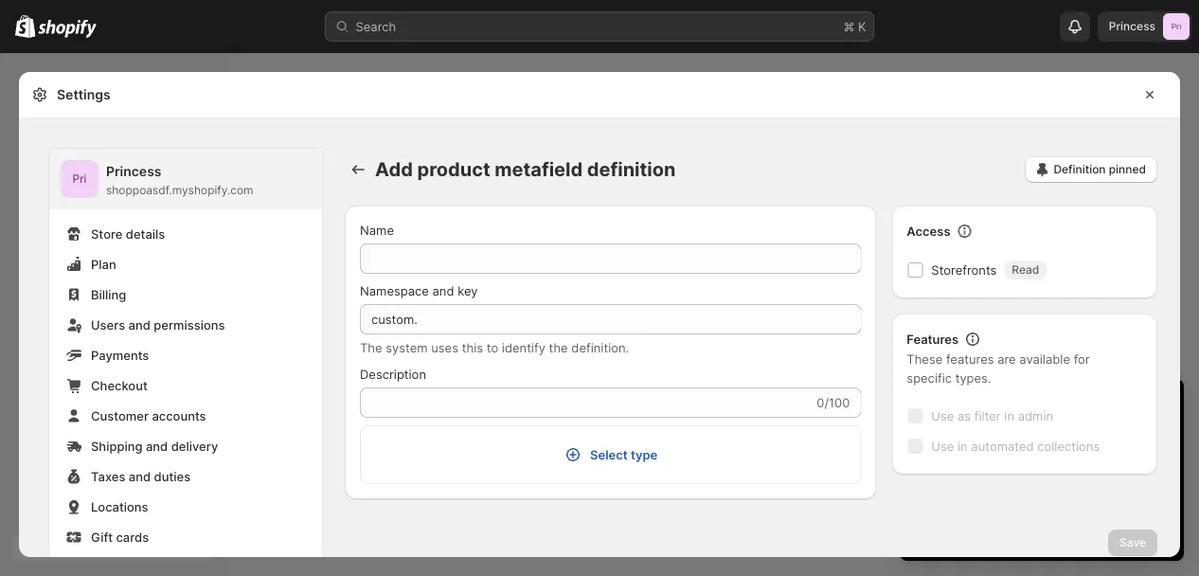 Task type: describe. For each thing, give the bounding box(es) containing it.
your inside to customize your online store and add bonus features
[[1135, 468, 1160, 483]]

Namespace and key text field
[[360, 304, 862, 335]]

namespace
[[360, 283, 429, 298]]

online
[[934, 487, 969, 502]]

use for use in automated collections
[[932, 439, 955, 453]]

1 day left in your trial button
[[900, 379, 1185, 419]]

store details link
[[61, 221, 311, 247]]

shipping and delivery link
[[61, 433, 311, 460]]

checkout link
[[61, 372, 311, 399]]

billing
[[91, 287, 126, 302]]

details
[[126, 227, 165, 241]]

and for key
[[433, 283, 454, 298]]

shipping and delivery
[[91, 439, 218, 453]]

add
[[1031, 487, 1053, 502]]

day
[[933, 396, 966, 419]]

type
[[631, 447, 658, 462]]

payments link
[[61, 342, 311, 369]]

princess shoppoasdf.myshopify.com
[[106, 163, 254, 197]]

access
[[907, 224, 951, 238]]

store
[[91, 227, 123, 241]]

delivery
[[171, 439, 218, 453]]

locations
[[91, 499, 148, 514]]

1 horizontal spatial shopify image
[[38, 19, 97, 38]]

1 day left in your trial
[[919, 396, 1105, 419]]

this
[[462, 340, 483, 355]]

switch to a paid plan and get:
[[919, 430, 1092, 445]]

the system uses this to identify the definition.
[[360, 340, 629, 355]]

shop settings menu element
[[49, 149, 322, 576]]

k
[[859, 19, 867, 34]]

taxes
[[91, 469, 125, 484]]

princess for princess shoppoasdf.myshopify.com
[[106, 163, 162, 180]]

features
[[907, 332, 959, 346]]

0 vertical spatial store
[[986, 468, 1016, 483]]

the
[[360, 340, 382, 355]]

definition pinned button
[[1026, 156, 1158, 183]]

use in automated collections
[[932, 439, 1100, 453]]

select type
[[590, 447, 658, 462]]

read
[[1012, 263, 1040, 277]]

select
[[590, 447, 628, 462]]

in for your
[[1006, 396, 1022, 419]]

paid
[[988, 430, 1013, 445]]

for inside the 'these features are available for specific types.'
[[1074, 352, 1090, 366]]

1
[[919, 396, 928, 419]]

features inside to customize your online store and add bonus features
[[1096, 487, 1144, 502]]

bonus
[[1057, 487, 1093, 502]]

users and permissions link
[[61, 312, 311, 338]]

credit
[[1020, 468, 1053, 483]]

and for permissions
[[129, 317, 151, 332]]

in for admin
[[1005, 408, 1015, 423]]

identify
[[502, 340, 546, 355]]

months
[[972, 449, 1016, 464]]

definition
[[587, 158, 676, 181]]

billing link
[[61, 281, 311, 308]]

princess for princess
[[1110, 19, 1156, 33]]

locations link
[[61, 494, 311, 520]]

store details
[[91, 227, 165, 241]]

trial
[[1072, 396, 1105, 419]]

store inside to customize your online store and add bonus features
[[973, 487, 1002, 502]]

a
[[977, 430, 984, 445]]

duties
[[154, 469, 191, 484]]

⌘
[[844, 19, 855, 34]]

metafield
[[495, 158, 583, 181]]

3
[[961, 449, 969, 464]]

checkout
[[91, 378, 148, 393]]

$50 app store credit link
[[934, 468, 1053, 483]]

product
[[417, 158, 491, 181]]

add
[[375, 158, 413, 181]]

definition pinned
[[1054, 163, 1147, 176]]

plan
[[1016, 430, 1041, 445]]

gift cards link
[[61, 524, 311, 551]]

Name text field
[[360, 244, 862, 274]]

key
[[458, 283, 478, 298]]

are
[[998, 352, 1017, 366]]

your inside dropdown button
[[1027, 396, 1066, 419]]

filter
[[975, 408, 1001, 423]]

as
[[958, 408, 972, 423]]

plan link
[[61, 251, 311, 278]]



Task type: vqa. For each thing, say whether or not it's contained in the screenshot.
Vendor text box
no



Task type: locate. For each thing, give the bounding box(es) containing it.
for down plan
[[1019, 449, 1035, 464]]

2 use from the top
[[932, 439, 955, 453]]

princess up shoppoasdf.myshopify.com
[[106, 163, 162, 180]]

1 horizontal spatial for
[[1074, 352, 1090, 366]]

store
[[986, 468, 1016, 483], [973, 487, 1002, 502]]

first 3 months for $1/month
[[934, 449, 1094, 464]]

taxes and duties link
[[61, 463, 311, 490]]

1 horizontal spatial to
[[962, 430, 974, 445]]

to customize your online store and add bonus features
[[934, 468, 1160, 502]]

shipping
[[91, 439, 143, 453]]

0 vertical spatial features
[[947, 352, 995, 366]]

pri button
[[61, 160, 99, 198]]

uses
[[431, 340, 459, 355]]

0 vertical spatial princess
[[1110, 19, 1156, 33]]

permissions
[[154, 317, 225, 332]]

to right this
[[487, 340, 499, 355]]

1 horizontal spatial features
[[1096, 487, 1144, 502]]

and up $1/month
[[1044, 430, 1066, 445]]

definition.
[[572, 340, 629, 355]]

users
[[91, 317, 125, 332]]

users and permissions
[[91, 317, 225, 332]]

use
[[932, 408, 955, 423], [932, 439, 955, 453]]

use left 3
[[932, 439, 955, 453]]

pinned
[[1109, 163, 1147, 176]]

app
[[961, 468, 983, 483]]

storefronts
[[932, 263, 997, 277]]

features inside the 'these features are available for specific types.'
[[947, 352, 995, 366]]

princess left princess icon
[[1110, 19, 1156, 33]]

features down customize
[[1096, 487, 1144, 502]]

customer
[[91, 408, 149, 423]]

1 vertical spatial princess
[[106, 163, 162, 180]]

customize
[[1072, 468, 1131, 483]]

automated
[[972, 439, 1034, 453]]

customer accounts link
[[61, 403, 311, 429]]

customer accounts
[[91, 408, 206, 423]]

1 horizontal spatial your
[[1135, 468, 1160, 483]]

features up specific types. at the bottom right
[[947, 352, 995, 366]]

available
[[1020, 352, 1071, 366]]

$50 app store credit
[[934, 468, 1053, 483]]

1 use from the top
[[932, 408, 955, 423]]

princess image
[[61, 160, 99, 198]]

accounts
[[152, 408, 206, 423]]

namespace and key
[[360, 283, 478, 298]]

2 horizontal spatial to
[[1057, 468, 1068, 483]]

taxes and duties
[[91, 469, 191, 484]]

and right taxes
[[129, 469, 151, 484]]

shopify image
[[15, 15, 35, 38], [38, 19, 97, 38]]

1 vertical spatial features
[[1096, 487, 1144, 502]]

and left add
[[1006, 487, 1028, 502]]

and right 'users'
[[129, 317, 151, 332]]

cards
[[116, 530, 149, 544]]

search
[[356, 19, 396, 34]]

in
[[1006, 396, 1022, 419], [1005, 408, 1015, 423], [958, 439, 968, 453]]

0 horizontal spatial princess
[[106, 163, 162, 180]]

and for duties
[[129, 469, 151, 484]]

in inside 1 day left in your trial dropdown button
[[1006, 396, 1022, 419]]

name
[[360, 223, 394, 237]]

dialog
[[1188, 72, 1200, 557]]

⌘ k
[[844, 19, 867, 34]]

to down $1/month
[[1057, 468, 1068, 483]]

1 vertical spatial for
[[1019, 449, 1035, 464]]

these
[[907, 352, 943, 366]]

0 horizontal spatial shopify image
[[15, 15, 35, 38]]

switch
[[919, 430, 959, 445]]

princess image
[[1164, 13, 1190, 40]]

settings dialog
[[19, 72, 1181, 576]]

0 vertical spatial use
[[932, 408, 955, 423]]

princess inside princess shoppoasdf.myshopify.com
[[106, 163, 162, 180]]

add product metafield definition
[[375, 158, 676, 181]]

your
[[1027, 396, 1066, 419], [1135, 468, 1160, 483]]

0 horizontal spatial to
[[487, 340, 499, 355]]

get:
[[1070, 430, 1092, 445]]

1 day left in your trial element
[[900, 428, 1185, 561]]

for right available
[[1074, 352, 1090, 366]]

admin
[[1018, 408, 1054, 423]]

1 horizontal spatial princess
[[1110, 19, 1156, 33]]

gift cards
[[91, 530, 149, 544]]

2 vertical spatial to
[[1057, 468, 1068, 483]]

payments
[[91, 348, 149, 362]]

settings
[[57, 87, 111, 103]]

for inside 1 day left in your trial element
[[1019, 449, 1035, 464]]

1 vertical spatial to
[[962, 430, 974, 445]]

the
[[549, 340, 568, 355]]

1 vertical spatial your
[[1135, 468, 1160, 483]]

specific types.
[[907, 371, 992, 385]]

gift
[[91, 530, 113, 544]]

store down $50 app store credit link
[[973, 487, 1002, 502]]

to inside settings dialog
[[487, 340, 499, 355]]

to
[[487, 340, 499, 355], [962, 430, 974, 445], [1057, 468, 1068, 483]]

1 vertical spatial use
[[932, 439, 955, 453]]

0 horizontal spatial for
[[1019, 449, 1035, 464]]

left
[[971, 396, 1001, 419]]

and
[[433, 283, 454, 298], [129, 317, 151, 332], [1044, 430, 1066, 445], [146, 439, 168, 453], [129, 469, 151, 484], [1006, 487, 1028, 502]]

features
[[947, 352, 995, 366], [1096, 487, 1144, 502]]

these features are available for specific types.
[[907, 352, 1090, 385]]

your up plan
[[1027, 396, 1066, 419]]

to inside to customize your online store and add bonus features
[[1057, 468, 1068, 483]]

system
[[386, 340, 428, 355]]

definition
[[1054, 163, 1106, 176]]

use for use as filter in admin
[[932, 408, 955, 423]]

and down customer accounts
[[146, 439, 168, 453]]

0 horizontal spatial your
[[1027, 396, 1066, 419]]

collections
[[1038, 439, 1100, 453]]

and left 'key'
[[433, 283, 454, 298]]

use right 1
[[932, 408, 955, 423]]

0 vertical spatial for
[[1074, 352, 1090, 366]]

plan
[[91, 257, 116, 272]]

Description text field
[[360, 388, 813, 418]]

use as filter in admin
[[932, 408, 1054, 423]]

$1/month
[[1039, 449, 1094, 464]]

0 horizontal spatial features
[[947, 352, 995, 366]]

for
[[1074, 352, 1090, 366], [1019, 449, 1035, 464]]

0 vertical spatial to
[[487, 340, 499, 355]]

your right customize
[[1135, 468, 1160, 483]]

shoppoasdf.myshopify.com
[[106, 183, 254, 197]]

1 vertical spatial store
[[973, 487, 1002, 502]]

store down months
[[986, 468, 1016, 483]]

princess
[[1110, 19, 1156, 33], [106, 163, 162, 180]]

select type button
[[361, 426, 861, 483]]

and inside to customize your online store and add bonus features
[[1006, 487, 1028, 502]]

$50
[[934, 468, 957, 483]]

0 vertical spatial your
[[1027, 396, 1066, 419]]

to left a
[[962, 430, 974, 445]]

and for delivery
[[146, 439, 168, 453]]

first
[[934, 449, 957, 464]]



